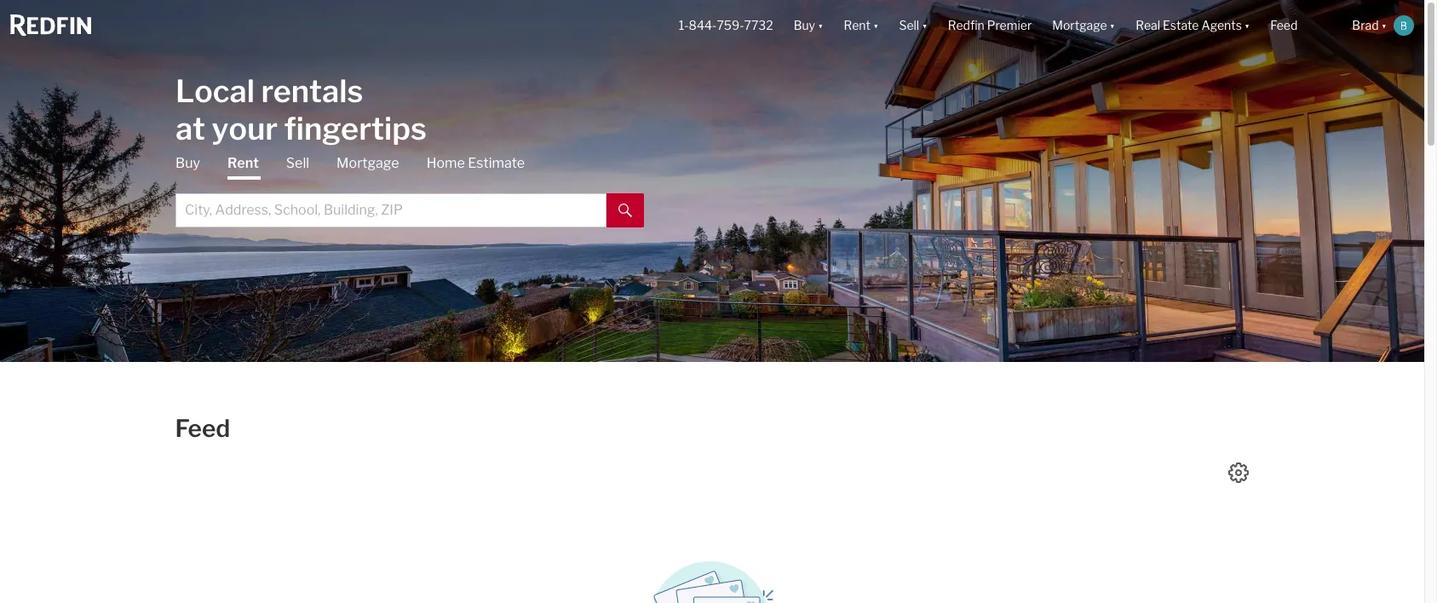 Task type: vqa. For each thing, say whether or not it's contained in the screenshot.
Affordability calculator
no



Task type: locate. For each thing, give the bounding box(es) containing it.
real estate agents ▾ link
[[1136, 0, 1250, 51]]

▾ left the sell ▾
[[873, 18, 879, 33]]

0 horizontal spatial sell
[[286, 155, 309, 171]]

1 horizontal spatial mortgage
[[1052, 18, 1107, 33]]

1 vertical spatial sell
[[286, 155, 309, 171]]

tab list
[[175, 154, 644, 227]]

sell right rent ▾
[[899, 18, 919, 33]]

mortgage for mortgage
[[337, 155, 399, 171]]

0 horizontal spatial mortgage
[[337, 155, 399, 171]]

sell ▾ button
[[899, 0, 927, 51]]

rent for rent ▾
[[844, 18, 871, 33]]

buy
[[794, 18, 815, 33], [175, 155, 200, 171]]

buy ▾
[[794, 18, 823, 33]]

mortgage inside dropdown button
[[1052, 18, 1107, 33]]

mortgage link
[[337, 154, 399, 172]]

▾ left real
[[1110, 18, 1115, 33]]

0 horizontal spatial rent
[[227, 155, 259, 171]]

mortgage ▾ button
[[1042, 0, 1125, 51]]

1-844-759-7732
[[679, 18, 773, 33]]

mortgage inside tab list
[[337, 155, 399, 171]]

tab list containing buy
[[175, 154, 644, 227]]

0 horizontal spatial feed
[[175, 414, 230, 443]]

1 horizontal spatial sell
[[899, 18, 919, 33]]

1-844-759-7732 link
[[679, 18, 773, 33]]

rent right "buy ▾"
[[844, 18, 871, 33]]

▾ inside "link"
[[1244, 18, 1250, 33]]

1 horizontal spatial rent
[[844, 18, 871, 33]]

▾ for brad ▾
[[1381, 18, 1387, 33]]

feed
[[1270, 18, 1298, 33], [175, 414, 230, 443]]

sell for sell ▾
[[899, 18, 919, 33]]

City, Address, School, Building, ZIP search field
[[175, 193, 607, 227]]

brad
[[1352, 18, 1379, 33]]

sell down local rentals at your fingertips
[[286, 155, 309, 171]]

rentals
[[261, 72, 363, 109]]

1 horizontal spatial feed
[[1270, 18, 1298, 33]]

▾ right agents
[[1244, 18, 1250, 33]]

buy ▾ button
[[783, 0, 834, 51]]

1 horizontal spatial buy
[[794, 18, 815, 33]]

0 vertical spatial rent
[[844, 18, 871, 33]]

redfin premier button
[[938, 0, 1042, 51]]

local
[[175, 72, 255, 109]]

0 vertical spatial feed
[[1270, 18, 1298, 33]]

buy right 7732
[[794, 18, 815, 33]]

buy down at
[[175, 155, 200, 171]]

agents
[[1202, 18, 1242, 33]]

buy ▾ button
[[794, 0, 823, 51]]

▾ left rent ▾
[[818, 18, 823, 33]]

rent link
[[227, 154, 259, 179]]

rent down 'your'
[[227, 155, 259, 171]]

sell inside tab list
[[286, 155, 309, 171]]

3 ▾ from the left
[[922, 18, 927, 33]]

0 vertical spatial buy
[[794, 18, 815, 33]]

real
[[1136, 18, 1160, 33]]

1 vertical spatial buy
[[175, 155, 200, 171]]

rent inside dropdown button
[[844, 18, 871, 33]]

sell inside dropdown button
[[899, 18, 919, 33]]

6 ▾ from the left
[[1381, 18, 1387, 33]]

sell
[[899, 18, 919, 33], [286, 155, 309, 171]]

mortgage ▾ button
[[1052, 0, 1115, 51]]

2 ▾ from the left
[[873, 18, 879, 33]]

▾
[[818, 18, 823, 33], [873, 18, 879, 33], [922, 18, 927, 33], [1110, 18, 1115, 33], [1244, 18, 1250, 33], [1381, 18, 1387, 33]]

5 ▾ from the left
[[1244, 18, 1250, 33]]

▾ left redfin
[[922, 18, 927, 33]]

0 vertical spatial sell
[[899, 18, 919, 33]]

user photo image
[[1394, 15, 1414, 36]]

buy inside tab list
[[175, 155, 200, 171]]

mortgage
[[1052, 18, 1107, 33], [337, 155, 399, 171]]

1 vertical spatial rent
[[227, 155, 259, 171]]

▾ right 'brad'
[[1381, 18, 1387, 33]]

local rentals at your fingertips
[[175, 72, 427, 147]]

mortgage down fingertips
[[337, 155, 399, 171]]

mortgage left real
[[1052, 18, 1107, 33]]

0 horizontal spatial buy
[[175, 155, 200, 171]]

▾ for rent ▾
[[873, 18, 879, 33]]

▾ for mortgage ▾
[[1110, 18, 1115, 33]]

1 vertical spatial mortgage
[[337, 155, 399, 171]]

sell for sell
[[286, 155, 309, 171]]

▾ for sell ▾
[[922, 18, 927, 33]]

mortgage for mortgage ▾
[[1052, 18, 1107, 33]]

1 ▾ from the left
[[818, 18, 823, 33]]

real estate agents ▾ button
[[1125, 0, 1260, 51]]

brad ▾
[[1352, 18, 1387, 33]]

buy inside dropdown button
[[794, 18, 815, 33]]

rent ▾
[[844, 18, 879, 33]]

4 ▾ from the left
[[1110, 18, 1115, 33]]

0 vertical spatial mortgage
[[1052, 18, 1107, 33]]

rent
[[844, 18, 871, 33], [227, 155, 259, 171]]



Task type: describe. For each thing, give the bounding box(es) containing it.
rent for rent
[[227, 155, 259, 171]]

rent ▾ button
[[834, 0, 889, 51]]

premier
[[987, 18, 1032, 33]]

feed inside button
[[1270, 18, 1298, 33]]

mortgage ▾
[[1052, 18, 1115, 33]]

1-
[[679, 18, 689, 33]]

home estimate
[[426, 155, 525, 171]]

redfin
[[948, 18, 985, 33]]

submit search image
[[618, 204, 632, 217]]

buy for buy
[[175, 155, 200, 171]]

buy link
[[175, 154, 200, 172]]

redfin premier
[[948, 18, 1032, 33]]

home
[[426, 155, 465, 171]]

estimate
[[468, 155, 525, 171]]

buy for buy ▾
[[794, 18, 815, 33]]

fingertips
[[284, 109, 427, 147]]

844-
[[689, 18, 717, 33]]

your
[[212, 109, 278, 147]]

7732
[[744, 18, 773, 33]]

1 vertical spatial feed
[[175, 414, 230, 443]]

sell ▾ button
[[889, 0, 938, 51]]

at
[[175, 109, 205, 147]]

759-
[[717, 18, 744, 33]]

sell ▾
[[899, 18, 927, 33]]

feed button
[[1260, 0, 1342, 51]]

rent ▾ button
[[844, 0, 879, 51]]

sell link
[[286, 154, 309, 172]]

▾ for buy ▾
[[818, 18, 823, 33]]

home estimate link
[[426, 154, 525, 172]]

estate
[[1163, 18, 1199, 33]]

real estate agents ▾
[[1136, 18, 1250, 33]]



